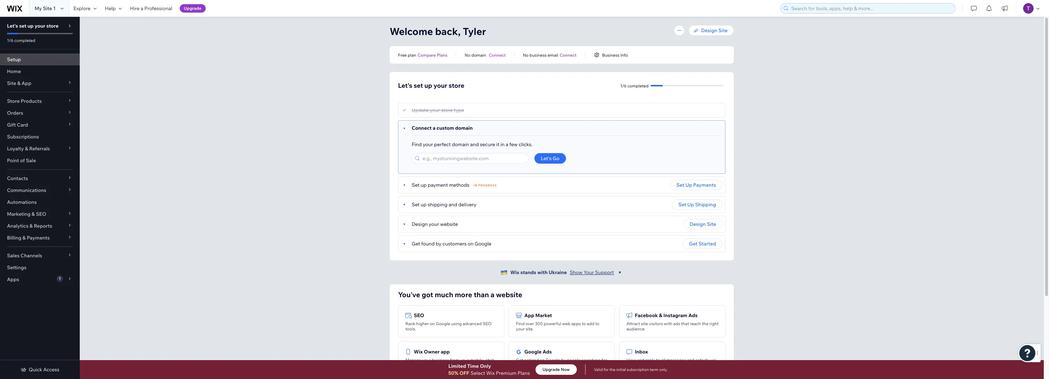 Task type: locate. For each thing, give the bounding box(es) containing it.
1 vertical spatial with
[[664, 321, 673, 327]]

site
[[641, 321, 648, 327]]

to left all
[[656, 358, 661, 363]]

by inside get noticed on google by people searching for what your business offers.
[[561, 358, 566, 363]]

for up valid
[[602, 358, 607, 363]]

set left shipping
[[412, 202, 420, 208]]

2 no from the left
[[523, 52, 529, 58]]

0 horizontal spatial get
[[412, 241, 420, 247]]

the left 'initial'
[[610, 367, 616, 372]]

& left only.
[[649, 363, 652, 368]]

0 vertical spatial store
[[46, 23, 59, 29]]

billing & payments
[[7, 235, 50, 241]]

1 horizontal spatial no
[[523, 52, 529, 58]]

up left shipping
[[421, 202, 427, 208]]

market
[[536, 313, 552, 319]]

the
[[702, 321, 709, 327], [610, 367, 616, 372]]

for right valid
[[604, 367, 609, 372]]

to inside view and reply to all messages and activity via email, chat & more.
[[656, 358, 661, 363]]

get found by customers on google
[[412, 241, 492, 247]]

store products
[[7, 98, 42, 104]]

by right found at the bottom of page
[[436, 241, 442, 247]]

get inside button
[[689, 241, 698, 247]]

0 horizontal spatial app
[[22, 80, 31, 86]]

1 vertical spatial wix
[[414, 349, 423, 355]]

payments inside dropdown button
[[27, 235, 50, 241]]

business info button
[[594, 52, 628, 58]]

analytics
[[7, 223, 28, 229]]

1/6
[[7, 38, 13, 43], [620, 83, 627, 88]]

more. inside view and reply to all messages and activity via email, chat & more.
[[653, 363, 664, 368]]

store
[[46, 23, 59, 29], [449, 82, 465, 90], [441, 107, 453, 113]]

0 vertical spatial up
[[686, 182, 692, 188]]

0 vertical spatial 1/6 completed
[[7, 38, 35, 43]]

1 vertical spatial up
[[688, 202, 694, 208]]

upgrade for upgrade now
[[543, 367, 560, 372]]

1 connect link from the left
[[489, 52, 506, 58]]

set up setup
[[19, 23, 26, 29]]

store left type
[[441, 107, 453, 113]]

using
[[451, 321, 462, 327]]

1/6 completed up setup
[[7, 38, 35, 43]]

and left delivery
[[449, 202, 457, 208]]

with
[[538, 269, 548, 276], [664, 321, 673, 327], [406, 363, 414, 368]]

let's up setup
[[7, 23, 18, 29]]

only.
[[660, 367, 668, 372]]

methods
[[449, 182, 470, 188]]

0 vertical spatial payments
[[694, 182, 716, 188]]

1 horizontal spatial by
[[561, 358, 566, 363]]

completed down info on the top right
[[628, 83, 649, 88]]

1 horizontal spatial seo
[[414, 313, 424, 319]]

0 vertical spatial wix
[[511, 269, 520, 276]]

payments inside button
[[694, 182, 716, 188]]

the left the right in the right of the page
[[702, 321, 709, 327]]

seo right advanced
[[483, 321, 492, 327]]

sales
[[7, 253, 19, 259]]

wix down the only
[[486, 370, 495, 377]]

1 horizontal spatial plans
[[518, 370, 530, 377]]

1 down settings link
[[59, 276, 61, 281]]

let's left go
[[541, 155, 552, 162]]

let's go button
[[535, 153, 566, 164]]

payments for billing & payments
[[27, 235, 50, 241]]

visitors right site
[[649, 321, 663, 327]]

0 horizontal spatial 1/6
[[7, 38, 13, 43]]

1 horizontal spatial upgrade
[[543, 367, 560, 372]]

your
[[35, 23, 45, 29], [434, 82, 447, 90], [430, 107, 440, 113], [423, 141, 433, 148], [429, 221, 439, 227], [516, 327, 525, 332], [422, 358, 431, 363], [461, 358, 469, 363], [527, 363, 535, 368]]

mobile,
[[470, 358, 485, 363]]

0 horizontal spatial ads
[[543, 349, 552, 355]]

2 connect link from the left
[[560, 52, 577, 58]]

0 horizontal spatial by
[[436, 241, 442, 247]]

up left 'shipping' at the bottom of the page
[[688, 202, 694, 208]]

1 vertical spatial find
[[516, 321, 525, 327]]

type
[[454, 107, 464, 113]]

0 vertical spatial find
[[412, 141, 422, 148]]

seo up higher
[[414, 313, 424, 319]]

chat inside manage your business from your mobile, chat with visitors & more.
[[486, 358, 494, 363]]

& right facebook
[[659, 313, 663, 319]]

0 vertical spatial by
[[436, 241, 442, 247]]

2 more. from the left
[[653, 363, 664, 368]]

find inside find over 300 powerful web apps to add to your site.
[[516, 321, 525, 327]]

chat right the 'email,'
[[639, 363, 648, 368]]

your left perfect at the left top
[[423, 141, 433, 148]]

reach
[[690, 321, 701, 327]]

home link
[[0, 65, 80, 77]]

2 vertical spatial domain
[[452, 141, 469, 148]]

1 horizontal spatial completed
[[628, 83, 649, 88]]

0 horizontal spatial on
[[430, 321, 435, 327]]

1 horizontal spatial chat
[[639, 363, 648, 368]]

domain right perfect at the left top
[[452, 141, 469, 148]]

app down home link
[[22, 80, 31, 86]]

completed inside sidebar element
[[14, 38, 35, 43]]

on inside get noticed on google by people searching for what your business offers.
[[540, 358, 545, 363]]

a right in at left
[[506, 141, 509, 148]]

card
[[17, 122, 28, 128]]

0 horizontal spatial upgrade
[[184, 6, 202, 11]]

0 horizontal spatial visitors
[[415, 363, 429, 368]]

1
[[53, 5, 56, 12], [59, 276, 61, 281]]

wix left stands
[[511, 269, 520, 276]]

design site
[[702, 27, 728, 34], [690, 221, 716, 227]]

1 more. from the left
[[434, 363, 445, 368]]

get started
[[689, 241, 716, 247]]

plans down what
[[518, 370, 530, 377]]

no left the 'email'
[[523, 52, 529, 58]]

2 horizontal spatial seo
[[483, 321, 492, 327]]

let's set up your store up update your store type
[[398, 82, 465, 90]]

google
[[475, 241, 492, 247], [436, 321, 450, 327], [525, 349, 542, 355], [546, 358, 560, 363]]

0 horizontal spatial no
[[465, 52, 471, 58]]

connect
[[489, 52, 506, 58], [560, 52, 577, 58], [412, 125, 432, 131]]

1 horizontal spatial find
[[516, 321, 525, 327]]

1/6 up setup
[[7, 38, 13, 43]]

get left found at the bottom of page
[[412, 241, 420, 247]]

300
[[535, 321, 543, 327]]

to left add
[[582, 321, 586, 327]]

completed
[[14, 38, 35, 43], [628, 83, 649, 88]]

1 vertical spatial visitors
[[415, 363, 429, 368]]

let's set up your store down my at the top of the page
[[7, 23, 59, 29]]

get left the noticed
[[516, 358, 523, 363]]

google up upgrade now in the bottom right of the page
[[546, 358, 560, 363]]

ads up reach
[[689, 313, 698, 319]]

1 horizontal spatial ads
[[689, 313, 698, 319]]

no domain connect
[[465, 52, 506, 58]]

inbox
[[635, 349, 648, 355]]

manage
[[406, 358, 422, 363]]

up
[[686, 182, 692, 188], [688, 202, 694, 208]]

marketing
[[7, 211, 31, 217]]

no for no domain
[[465, 52, 471, 58]]

1 horizontal spatial payments
[[694, 182, 716, 188]]

explore
[[73, 5, 91, 12]]

attract site visitors with ads that reach the right audience.
[[627, 321, 719, 332]]

up left payment
[[421, 182, 427, 188]]

let's go
[[541, 155, 560, 162]]

hire
[[130, 5, 140, 12]]

it
[[497, 141, 500, 148]]

setup
[[7, 56, 21, 63]]

0 horizontal spatial plans
[[437, 52, 448, 58]]

& for analytics
[[30, 223, 33, 229]]

payments up 'shipping' at the bottom of the page
[[694, 182, 716, 188]]

1 right my at the top of the page
[[53, 5, 56, 12]]

& for marketing
[[32, 211, 35, 217]]

0 horizontal spatial the
[[610, 367, 616, 372]]

app up "over"
[[525, 313, 535, 319]]

2 horizontal spatial get
[[689, 241, 698, 247]]

& inside manage your business from your mobile, chat with visitors & more.
[[430, 363, 433, 368]]

1 horizontal spatial website
[[496, 290, 523, 299]]

2 horizontal spatial wix
[[511, 269, 520, 276]]

rank higher on google using advanced seo tools.
[[406, 321, 492, 332]]

find left "over"
[[516, 321, 525, 327]]

& inside 'popup button'
[[17, 80, 21, 86]]

find
[[412, 141, 422, 148], [516, 321, 525, 327]]

0 horizontal spatial seo
[[36, 211, 46, 217]]

2 vertical spatial wix
[[486, 370, 495, 377]]

2 vertical spatial let's
[[541, 155, 552, 162]]

business down google ads
[[536, 363, 554, 368]]

0 horizontal spatial with
[[406, 363, 414, 368]]

design
[[702, 27, 718, 34], [412, 221, 428, 227], [690, 221, 706, 227]]

& right 'loyalty'
[[25, 146, 28, 152]]

0 horizontal spatial let's set up your store
[[7, 23, 59, 29]]

on down google ads
[[540, 358, 545, 363]]

1 vertical spatial ads
[[543, 349, 552, 355]]

0 horizontal spatial 1/6 completed
[[7, 38, 35, 43]]

plans right compare
[[437, 52, 448, 58]]

now
[[561, 367, 570, 372]]

set left 'shipping' at the bottom of the page
[[679, 202, 687, 208]]

subscriptions link
[[0, 131, 80, 143]]

0 vertical spatial with
[[538, 269, 548, 276]]

1 horizontal spatial get
[[516, 358, 523, 363]]

0 horizontal spatial set
[[19, 23, 26, 29]]

1 horizontal spatial with
[[538, 269, 548, 276]]

up
[[27, 23, 34, 29], [425, 82, 432, 90], [421, 182, 427, 188], [421, 202, 427, 208]]

ads up get noticed on google by people searching for what your business offers.
[[543, 349, 552, 355]]

website up get found by customers on google
[[440, 221, 458, 227]]

get left the started
[[689, 241, 698, 247]]

more. inside manage your business from your mobile, chat with visitors & more.
[[434, 363, 445, 368]]

0 horizontal spatial chat
[[486, 358, 494, 363]]

Search for tools, apps, help & more... field
[[790, 3, 953, 13]]

on inside rank higher on google using advanced seo tools.
[[430, 321, 435, 327]]

set up payments button
[[670, 180, 723, 190]]

2 vertical spatial with
[[406, 363, 414, 368]]

much
[[435, 290, 453, 299]]

1 horizontal spatial let's set up your store
[[398, 82, 465, 90]]

2 horizontal spatial on
[[540, 358, 545, 363]]

1 horizontal spatial visitors
[[649, 321, 663, 327]]

your down my at the top of the page
[[35, 23, 45, 29]]

a right than
[[491, 290, 495, 299]]

let's inside button
[[541, 155, 552, 162]]

completed up setup
[[14, 38, 35, 43]]

secure
[[480, 141, 495, 148]]

over
[[526, 321, 534, 327]]

your right what
[[527, 363, 535, 368]]

site.
[[526, 327, 534, 332]]

0 vertical spatial on
[[468, 241, 474, 247]]

1 no from the left
[[465, 52, 471, 58]]

0 vertical spatial 1/6
[[7, 38, 13, 43]]

up for payments
[[686, 182, 692, 188]]

upgrade for upgrade
[[184, 6, 202, 11]]

set up set up shipping button
[[677, 182, 685, 188]]

1 vertical spatial 1
[[59, 276, 61, 281]]

set for set up payment methods
[[412, 182, 420, 188]]

0 horizontal spatial website
[[440, 221, 458, 227]]

professional
[[144, 5, 172, 12]]

0 horizontal spatial wix
[[414, 349, 423, 355]]

sidebar element
[[0, 17, 80, 379]]

wix inside limited time only 50% off select wix premium plans
[[486, 370, 495, 377]]

1 horizontal spatial 1
[[59, 276, 61, 281]]

set for set up shipping and delivery
[[412, 202, 420, 208]]

communications
[[7, 187, 46, 194]]

more
[[455, 290, 472, 299]]

0 horizontal spatial completed
[[14, 38, 35, 43]]

your left site.
[[516, 327, 525, 332]]

valid
[[594, 367, 603, 372]]

help
[[105, 5, 116, 12]]

payments down analytics & reports dropdown button
[[27, 235, 50, 241]]

business down the app
[[432, 358, 449, 363]]

1 horizontal spatial let's
[[398, 82, 412, 90]]

on right higher
[[430, 321, 435, 327]]

wix up the "manage" on the left bottom of the page
[[414, 349, 423, 355]]

visitors down owner
[[415, 363, 429, 368]]

connect link for no business email connect
[[560, 52, 577, 58]]

1 vertical spatial website
[[496, 290, 523, 299]]

on for seo
[[430, 321, 435, 327]]

0 vertical spatial let's
[[7, 23, 18, 29]]

by up now
[[561, 358, 566, 363]]

that
[[681, 321, 689, 327]]

get inside get noticed on google by people searching for what your business offers.
[[516, 358, 523, 363]]

analytics & reports button
[[0, 220, 80, 232]]

0 vertical spatial completed
[[14, 38, 35, 43]]

store down my site 1
[[46, 23, 59, 29]]

your right the update
[[430, 107, 440, 113]]

0 horizontal spatial 1
[[53, 5, 56, 12]]

2 horizontal spatial let's
[[541, 155, 552, 162]]

up up set up shipping button
[[686, 182, 692, 188]]

visitors inside manage your business from your mobile, chat with visitors & more.
[[415, 363, 429, 368]]

upgrade button
[[180, 4, 206, 13]]

limited time only 50% off select wix premium plans
[[449, 363, 530, 377]]

compare plans link
[[418, 52, 448, 58]]

set left payment
[[412, 182, 420, 188]]

1 horizontal spatial set
[[414, 82, 423, 90]]

website right than
[[496, 290, 523, 299]]

ads
[[689, 313, 698, 319], [543, 349, 552, 355]]

domain up find your perfect domain and secure it in a few clicks. on the top
[[455, 125, 473, 131]]

1 horizontal spatial app
[[525, 313, 535, 319]]

view and reply to all messages and activity via email, chat & more.
[[627, 358, 717, 368]]

sales channels
[[7, 253, 42, 259]]

on right customers
[[468, 241, 474, 247]]

0 vertical spatial upgrade
[[184, 6, 202, 11]]

1 vertical spatial the
[[610, 367, 616, 372]]

let's up the update
[[398, 82, 412, 90]]

google left using
[[436, 321, 450, 327]]

connect link for no domain connect
[[489, 52, 506, 58]]

connect link
[[489, 52, 506, 58], [560, 52, 577, 58]]

set for set up payments
[[677, 182, 685, 188]]

chat up the only
[[486, 358, 494, 363]]

set up payment methods
[[412, 182, 470, 188]]

seo down automations link
[[36, 211, 46, 217]]

1 vertical spatial let's
[[398, 82, 412, 90]]

1 vertical spatial on
[[430, 321, 435, 327]]

to right add
[[596, 321, 600, 327]]

0 horizontal spatial to
[[582, 321, 586, 327]]

compare
[[418, 52, 436, 58]]

& for billing
[[22, 235, 26, 241]]

1/6 completed down info on the top right
[[620, 83, 649, 88]]

domain down tyler
[[472, 52, 486, 58]]

upgrade left now
[[543, 367, 560, 372]]

0 vertical spatial set
[[19, 23, 26, 29]]

find left perfect at the left top
[[412, 141, 422, 148]]

& inside "dropdown button"
[[25, 146, 28, 152]]

& right billing
[[22, 235, 26, 241]]

2 vertical spatial seo
[[483, 321, 492, 327]]

& left reports
[[30, 223, 33, 229]]

1 vertical spatial upgrade
[[543, 367, 560, 372]]

& down owner
[[430, 363, 433, 368]]

apps
[[572, 321, 581, 327]]

1/6 down info on the top right
[[620, 83, 627, 88]]

set inside sidebar element
[[19, 23, 26, 29]]

the inside attract site visitors with ads that reach the right audience.
[[702, 321, 709, 327]]

stands
[[521, 269, 537, 276]]

1 vertical spatial plans
[[518, 370, 530, 377]]

let's
[[7, 23, 18, 29], [398, 82, 412, 90], [541, 155, 552, 162]]

e.g., mystunningwebsite.com field
[[421, 154, 527, 163]]

0 vertical spatial ads
[[689, 313, 698, 319]]

1 vertical spatial completed
[[628, 83, 649, 88]]

&
[[17, 80, 21, 86], [25, 146, 28, 152], [32, 211, 35, 217], [30, 223, 33, 229], [22, 235, 26, 241], [659, 313, 663, 319], [430, 363, 433, 368], [649, 363, 652, 368]]

1 vertical spatial seo
[[414, 313, 424, 319]]

50%
[[449, 370, 459, 377]]

1 vertical spatial domain
[[455, 125, 473, 131]]

1 horizontal spatial the
[[702, 321, 709, 327]]

perfect
[[434, 141, 451, 148]]

& down home
[[17, 80, 21, 86]]

upgrade
[[184, 6, 202, 11], [543, 367, 560, 372]]

1 vertical spatial design site
[[690, 221, 716, 227]]

no down tyler
[[465, 52, 471, 58]]

0 horizontal spatial connect link
[[489, 52, 506, 58]]

& up "analytics & reports"
[[32, 211, 35, 217]]

1 horizontal spatial connect
[[489, 52, 506, 58]]

back,
[[435, 25, 461, 37]]

quick
[[29, 367, 42, 373]]

let's set up your store inside sidebar element
[[7, 23, 59, 29]]

0 vertical spatial seo
[[36, 211, 46, 217]]

0 vertical spatial let's set up your store
[[7, 23, 59, 29]]

1 vertical spatial store
[[449, 82, 465, 90]]

set up the update
[[414, 82, 423, 90]]

1 horizontal spatial more.
[[653, 363, 664, 368]]

1 vertical spatial by
[[561, 358, 566, 363]]



Task type: describe. For each thing, give the bounding box(es) containing it.
your inside find over 300 powerful web apps to add to your site.
[[516, 327, 525, 332]]

business inside manage your business from your mobile, chat with visitors & more.
[[432, 358, 449, 363]]

2 horizontal spatial connect
[[560, 52, 577, 58]]

site & app
[[7, 80, 31, 86]]

business info
[[602, 52, 628, 58]]

set for set up shipping
[[679, 202, 687, 208]]

a left custom
[[433, 125, 436, 131]]

orders button
[[0, 107, 80, 119]]

found
[[421, 241, 435, 247]]

update your store type
[[412, 107, 464, 113]]

store products button
[[0, 95, 80, 107]]

domain for perfect
[[452, 141, 469, 148]]

plans inside limited time only 50% off select wix premium plans
[[518, 370, 530, 377]]

wix stands with ukraine show your support
[[511, 269, 614, 276]]

help button
[[101, 0, 126, 17]]

1/6 completed inside sidebar element
[[7, 38, 35, 43]]

your up update your store type
[[434, 82, 447, 90]]

a right hire
[[141, 5, 143, 12]]

on for google ads
[[540, 358, 545, 363]]

google inside rank higher on google using advanced seo tools.
[[436, 321, 450, 327]]

go
[[553, 155, 560, 162]]

info
[[621, 52, 628, 58]]

1 vertical spatial set
[[414, 82, 423, 90]]

attract
[[627, 321, 640, 327]]

with inside manage your business from your mobile, chat with visitors & more.
[[406, 363, 414, 368]]

design your website
[[412, 221, 458, 227]]

limited
[[449, 363, 466, 370]]

from
[[450, 358, 460, 363]]

google up the noticed
[[525, 349, 542, 355]]

google inside get noticed on google by people searching for what your business offers.
[[546, 358, 560, 363]]

people
[[567, 358, 581, 363]]

reply
[[646, 358, 656, 363]]

business left the 'email'
[[530, 52, 547, 58]]

1 vertical spatial 1/6 completed
[[620, 83, 649, 88]]

1 vertical spatial let's set up your store
[[398, 82, 465, 90]]

delivery
[[459, 202, 477, 208]]

email,
[[627, 363, 638, 368]]

automations
[[7, 199, 37, 205]]

few
[[510, 141, 518, 148]]

design site link
[[689, 25, 734, 36]]

site & app button
[[0, 77, 80, 89]]

domain for custom
[[455, 125, 473, 131]]

progress
[[479, 184, 497, 187]]

settings
[[7, 265, 26, 271]]

access
[[43, 367, 59, 373]]

tools.
[[406, 327, 416, 332]]

wix for wix stands with ukraine show your support
[[511, 269, 520, 276]]

billing & payments button
[[0, 232, 80, 244]]

what
[[516, 363, 526, 368]]

no for no business email
[[523, 52, 529, 58]]

1 horizontal spatial to
[[596, 321, 600, 327]]

store inside sidebar element
[[46, 23, 59, 29]]

let's inside sidebar element
[[7, 23, 18, 29]]

manage your business from your mobile, chat with visitors & more.
[[406, 358, 494, 368]]

via
[[711, 358, 717, 363]]

get for get found by customers on google
[[412, 241, 420, 247]]

0 vertical spatial design site
[[702, 27, 728, 34]]

1 horizontal spatial 1/6
[[620, 83, 627, 88]]

subscription
[[627, 367, 649, 372]]

your inside get noticed on google by people searching for what your business offers.
[[527, 363, 535, 368]]

& for facebook
[[659, 313, 663, 319]]

& inside view and reply to all messages and activity via email, chat & more.
[[649, 363, 652, 368]]

web
[[562, 321, 571, 327]]

facebook
[[635, 313, 658, 319]]

0 vertical spatial domain
[[472, 52, 486, 58]]

no business email connect
[[523, 52, 577, 58]]

1 inside sidebar element
[[59, 276, 61, 281]]

wix owner app
[[414, 349, 450, 355]]

your
[[584, 269, 594, 276]]

my
[[35, 5, 42, 12]]

design inside "button"
[[690, 221, 706, 227]]

2 vertical spatial store
[[441, 107, 453, 113]]

store
[[7, 98, 20, 104]]

seo inside rank higher on google using advanced seo tools.
[[483, 321, 492, 327]]

custom
[[437, 125, 454, 131]]

loyalty
[[7, 146, 24, 152]]

app inside site & app 'popup button'
[[22, 80, 31, 86]]

select
[[471, 370, 485, 377]]

google ads
[[525, 349, 552, 355]]

activity
[[696, 358, 710, 363]]

shipping
[[695, 202, 716, 208]]

with inside attract site visitors with ads that reach the right audience.
[[664, 321, 673, 327]]

up up the update
[[425, 82, 432, 90]]

your inside sidebar element
[[35, 23, 45, 29]]

& for loyalty
[[25, 146, 28, 152]]

point of sale
[[7, 157, 36, 164]]

up for shipping
[[688, 202, 694, 208]]

and left activity
[[687, 358, 695, 363]]

set up shipping button
[[672, 199, 723, 210]]

sale
[[26, 157, 36, 164]]

analytics & reports
[[7, 223, 52, 229]]

get for get noticed on google by people searching for what your business offers.
[[516, 358, 523, 363]]

apps
[[7, 276, 19, 283]]

initial
[[617, 367, 626, 372]]

1 vertical spatial for
[[604, 367, 609, 372]]

audience.
[[627, 327, 646, 332]]

support
[[595, 269, 614, 276]]

chat inside view and reply to all messages and activity via email, chat & more.
[[639, 363, 648, 368]]

set up payments
[[677, 182, 716, 188]]

powerful
[[544, 321, 561, 327]]

ukraine
[[549, 269, 567, 276]]

payments for set up payments
[[694, 182, 716, 188]]

get for get started
[[689, 241, 698, 247]]

visitors inside attract site visitors with ads that reach the right audience.
[[649, 321, 663, 327]]

upgrade now button
[[536, 365, 577, 375]]

marketing & seo button
[[0, 208, 80, 220]]

billing
[[7, 235, 21, 241]]

1 vertical spatial app
[[525, 313, 535, 319]]

get started button
[[683, 239, 723, 249]]

term
[[650, 367, 659, 372]]

1 horizontal spatial on
[[468, 241, 474, 247]]

1/6 inside sidebar element
[[7, 38, 13, 43]]

seo inside dropdown button
[[36, 211, 46, 217]]

& for site
[[17, 80, 21, 86]]

your up limited at the left of page
[[461, 358, 469, 363]]

your down owner
[[422, 358, 431, 363]]

than
[[474, 290, 489, 299]]

site inside 'popup button'
[[7, 80, 16, 86]]

subscriptions
[[7, 134, 39, 140]]

site inside "button"
[[707, 221, 716, 227]]

point of sale link
[[0, 155, 80, 167]]

business inside get noticed on google by people searching for what your business offers.
[[536, 363, 554, 368]]

for inside get noticed on google by people searching for what your business offers.
[[602, 358, 607, 363]]

design site inside "button"
[[690, 221, 716, 227]]

google right customers
[[475, 241, 492, 247]]

your down shipping
[[429, 221, 439, 227]]

orders
[[7, 110, 23, 116]]

0 horizontal spatial connect
[[412, 125, 432, 131]]

wix for wix owner app
[[414, 349, 423, 355]]

all
[[661, 358, 666, 363]]

upgrade now
[[543, 367, 570, 372]]

searching
[[582, 358, 601, 363]]

of
[[20, 157, 25, 164]]

find for find your perfect domain and secure it in a few clicks.
[[412, 141, 422, 148]]

contacts
[[7, 175, 28, 182]]

find for find over 300 powerful web apps to add to your site.
[[516, 321, 525, 327]]

0 vertical spatial plans
[[437, 52, 448, 58]]

gift
[[7, 122, 16, 128]]

you've got much more than a website
[[398, 290, 523, 299]]

reports
[[34, 223, 52, 229]]

design site button
[[684, 219, 723, 230]]

facebook & instagram ads
[[635, 313, 698, 319]]

and down inbox
[[637, 358, 645, 363]]

up inside sidebar element
[[27, 23, 34, 29]]

email
[[548, 52, 559, 58]]

and left the secure
[[470, 141, 479, 148]]

welcome
[[390, 25, 433, 37]]

noticed
[[524, 358, 539, 363]]



Task type: vqa. For each thing, say whether or not it's contained in the screenshot.
Search... field
no



